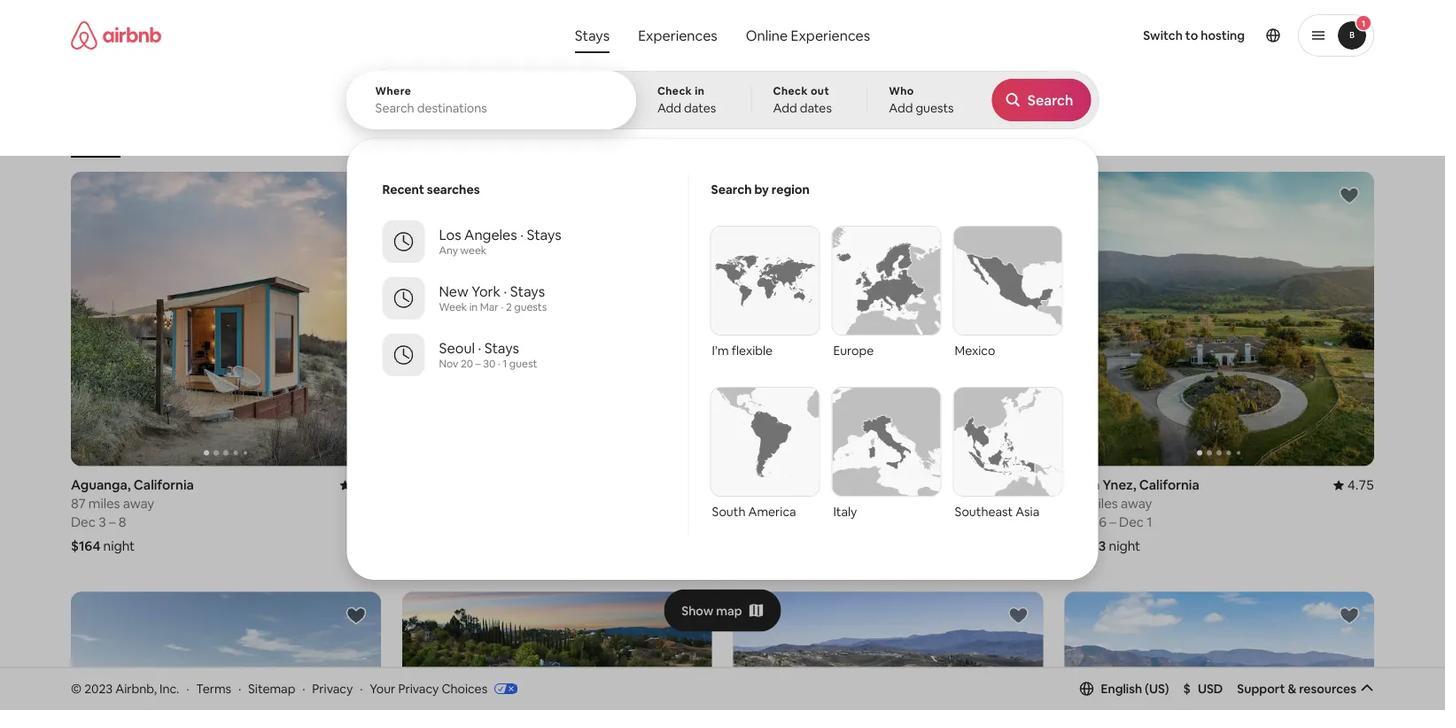 Task type: vqa. For each thing, say whether or not it's contained in the screenshot.
SKI inside Truckee, California Near Northstar California Resort Ski Resort Nov 12 – 17 $616 Night
no



Task type: describe. For each thing, give the bounding box(es) containing it.
&
[[1288, 681, 1296, 697]]

check out add dates
[[773, 84, 832, 116]]

out
[[811, 84, 829, 98]]

airbnb,
[[115, 681, 157, 697]]

terms · sitemap · privacy ·
[[196, 681, 363, 697]]

add to wishlist: temecula, california image
[[345, 605, 367, 627]]

support & resources button
[[1237, 681, 1374, 697]]

your privacy choices
[[370, 681, 487, 697]]

map
[[716, 603, 742, 619]]

cities
[[432, 131, 459, 145]]

to
[[1185, 27, 1198, 43]]

who add guests
[[889, 84, 954, 116]]

asia
[[1016, 504, 1039, 520]]

© 2023 airbnb, inc. ·
[[71, 681, 189, 697]]

new york · stays week in mar · 2 guests
[[439, 282, 547, 314]]

26
[[1091, 514, 1107, 531]]

online experiences link
[[732, 18, 884, 53]]

stays tab panel
[[346, 71, 1099, 580]]

your
[[370, 681, 395, 697]]

$2,383
[[1064, 538, 1106, 555]]

5.0 out of 5 average rating image
[[679, 476, 712, 494]]

english (us) button
[[1080, 681, 1169, 697]]

1 add to wishlist: temecula, california image from the left
[[676, 605, 698, 627]]

search
[[711, 182, 752, 198]]

· left 30
[[478, 339, 481, 357]]

recent searches group
[[361, 175, 688, 384]]

nov inside seoul · stays nov 20 – 30 · 1 guest
[[439, 357, 458, 371]]

nov inside the malibu, california 36 miles away nov 1 – 6
[[733, 514, 757, 531]]

what can we help you find? tab list
[[561, 18, 732, 53]]

– inside the malibu, california 36 miles away nov 1 – 6
[[769, 514, 775, 531]]

1 inside santa ynez, california 110 miles away nov 26 – dec 1 $2,383 night
[[1147, 514, 1152, 531]]

miles for 1
[[751, 495, 783, 512]]

· right terms in the left of the page
[[238, 681, 241, 697]]

2 privacy from the left
[[398, 681, 439, 697]]

italy
[[833, 504, 857, 520]]

flexible
[[732, 343, 773, 359]]

i'm
[[712, 343, 729, 359]]

europe
[[833, 343, 874, 359]]

inc.
[[159, 681, 179, 697]]

region
[[772, 182, 810, 198]]

30
[[483, 357, 495, 371]]

Where field
[[375, 100, 607, 116]]

any
[[439, 244, 458, 257]]

stays inside los angeles · stays any week
[[527, 225, 561, 244]]

add inside "who add guests"
[[889, 100, 913, 116]]

stays inside stays 'button'
[[575, 26, 610, 44]]

recent
[[382, 182, 424, 198]]

by
[[754, 182, 769, 198]]

36
[[733, 495, 748, 512]]

amazing for amazing pools
[[902, 131, 947, 145]]

show map button
[[664, 590, 781, 632]]

check for check out add dates
[[773, 84, 808, 98]]

santa
[[1064, 476, 1100, 494]]

stays button
[[561, 18, 624, 53]]

stays inside seoul · stays nov 20 – 30 · 1 guest
[[484, 339, 519, 357]]

cabins
[[495, 131, 529, 145]]

views
[[612, 131, 640, 145]]

87
[[71, 495, 86, 512]]

seoul
[[439, 339, 475, 357]]

santa ynez, california 110 miles away nov 26 – dec 1 $2,383 night
[[1064, 476, 1199, 555]]

los angeles · stays any week
[[439, 225, 561, 257]]

ynez,
[[1103, 476, 1136, 494]]

2
[[506, 300, 512, 314]]

night inside santa ynez, california 110 miles away nov 26 – dec 1 $2,383 night
[[1109, 538, 1140, 555]]

mar
[[480, 300, 499, 314]]

switch to hosting
[[1143, 27, 1245, 43]]

2 add to wishlist: temecula, california image from the left
[[1008, 605, 1029, 627]]

choices
[[442, 681, 487, 697]]

privacy link
[[312, 681, 353, 697]]

add for check in add dates
[[657, 100, 681, 116]]

beachfront
[[1005, 131, 1061, 145]]

los
[[439, 225, 461, 244]]

grand
[[305, 131, 336, 145]]

southeast
[[955, 504, 1013, 520]]

away for 6
[[786, 495, 817, 512]]

your privacy choices link
[[370, 681, 518, 698]]

recent searches
[[382, 182, 480, 198]]

add to wishlist: malibu, california image
[[676, 185, 698, 206]]

experiences inside 'link'
[[791, 26, 870, 44]]

dec inside the aguanga, california 87 miles away dec 3 – 8 $164 night
[[71, 514, 96, 531]]

south
[[712, 504, 746, 520]]

week
[[439, 300, 467, 314]]

· right 30
[[498, 357, 500, 371]]

©
[[71, 681, 82, 697]]

experiences inside button
[[638, 26, 717, 44]]

$164
[[71, 538, 100, 555]]

skiing
[[834, 131, 864, 145]]

english
[[1101, 681, 1142, 697]]

terms
[[196, 681, 231, 697]]

iconic cities
[[400, 131, 459, 145]]

resources
[[1299, 681, 1356, 697]]

switch
[[1143, 27, 1183, 43]]

pianos
[[338, 131, 371, 145]]

malibu, california 36 miles away nov 1 – 6
[[733, 476, 841, 531]]

dec inside santa ynez, california 110 miles away nov 26 – dec 1 $2,383 night
[[1119, 514, 1144, 531]]

seoul · stays nov 20 – 30 · 1 guest
[[439, 339, 537, 371]]

1 inside 'dropdown button'
[[1362, 17, 1366, 29]]

new
[[439, 282, 469, 300]]



Task type: locate. For each thing, give the bounding box(es) containing it.
1 night from the left
[[103, 538, 135, 555]]

miles up 3
[[88, 495, 120, 512]]

dates down out
[[800, 100, 832, 116]]

i'm flexible
[[712, 343, 773, 359]]

amazing
[[565, 131, 609, 145], [902, 131, 947, 145]]

add up mansions
[[773, 100, 797, 116]]

guests up amazing pools
[[916, 100, 954, 116]]

1 privacy from the left
[[312, 681, 353, 697]]

– inside santa ynez, california 110 miles away nov 26 – dec 1 $2,383 night
[[1110, 514, 1116, 531]]

20
[[461, 357, 473, 371]]

california for aguanga, california 87 miles away dec 3 – 8 $164 night
[[134, 476, 194, 494]]

away up 8
[[123, 495, 154, 512]]

dates inside check in add dates
[[684, 100, 716, 116]]

2 dec from the left
[[1119, 514, 1144, 531]]

1 vertical spatial in
[[469, 300, 478, 314]]

mexico
[[955, 343, 995, 359]]

nov left 20
[[439, 357, 458, 371]]

3 away from the left
[[1121, 495, 1152, 512]]

1 horizontal spatial nov
[[733, 514, 757, 531]]

check up the omg!
[[657, 84, 692, 98]]

dec left 3
[[71, 514, 96, 531]]

– right 26
[[1110, 514, 1116, 531]]

miles up 26
[[1086, 495, 1118, 512]]

sitemap link
[[248, 681, 295, 697]]

6
[[778, 514, 786, 531]]

$
[[1183, 681, 1191, 697]]

experiences
[[638, 26, 717, 44], [791, 26, 870, 44]]

1 dates from the left
[[684, 100, 716, 116]]

miles
[[88, 495, 120, 512], [751, 495, 783, 512], [1086, 495, 1118, 512]]

2 horizontal spatial nov
[[1064, 514, 1089, 531]]

check inside check in add dates
[[657, 84, 692, 98]]

(us)
[[1145, 681, 1169, 697]]

add to wishlist: fallbrook, california image
[[1339, 605, 1360, 627]]

· left 2
[[501, 300, 503, 314]]

1 miles from the left
[[88, 495, 120, 512]]

amazing pools
[[902, 131, 976, 145]]

amazing left views
[[565, 131, 609, 145]]

2 horizontal spatial california
[[1139, 476, 1199, 494]]

2 experiences from the left
[[791, 26, 870, 44]]

guest
[[509, 357, 537, 371]]

1 button
[[1298, 14, 1374, 57]]

stays right 20
[[484, 339, 519, 357]]

in up the omg!
[[695, 84, 705, 98]]

1 horizontal spatial guests
[[916, 100, 954, 116]]

0 horizontal spatial nov
[[439, 357, 458, 371]]

privacy left your
[[312, 681, 353, 697]]

110
[[1064, 495, 1083, 512]]

dec right 26
[[1119, 514, 1144, 531]]

1 horizontal spatial dec
[[1119, 514, 1144, 531]]

2 horizontal spatial away
[[1121, 495, 1152, 512]]

guests inside "who add guests"
[[916, 100, 954, 116]]

3
[[99, 514, 106, 531]]

1 experiences from the left
[[638, 26, 717, 44]]

terms link
[[196, 681, 231, 697]]

miles inside santa ynez, california 110 miles away nov 26 – dec 1 $2,383 night
[[1086, 495, 1118, 512]]

8
[[119, 514, 126, 531]]

switch to hosting link
[[1133, 17, 1255, 54]]

dates for check out add dates
[[800, 100, 832, 116]]

dates for check in add dates
[[684, 100, 716, 116]]

stays inside new york · stays week in mar · 2 guests
[[510, 282, 545, 300]]

amazing for amazing views
[[565, 131, 609, 145]]

group
[[71, 89, 1070, 158], [71, 172, 381, 466], [402, 172, 712, 466], [733, 172, 1043, 466], [1064, 172, 1374, 466], [71, 592, 381, 711], [402, 592, 712, 711], [733, 592, 1043, 711], [1064, 592, 1374, 711]]

amazing views
[[565, 131, 640, 145]]

stays right angeles
[[527, 225, 561, 244]]

0 horizontal spatial experiences
[[638, 26, 717, 44]]

0 horizontal spatial add
[[657, 100, 681, 116]]

1 horizontal spatial amazing
[[902, 131, 947, 145]]

guests right 2
[[514, 300, 547, 314]]

dates up the omg!
[[684, 100, 716, 116]]

night right $2,383
[[1109, 538, 1140, 555]]

1 horizontal spatial add
[[773, 100, 797, 116]]

0 horizontal spatial dec
[[71, 514, 96, 531]]

· left your
[[360, 681, 363, 697]]

· left privacy link
[[302, 681, 305, 697]]

– inside seoul · stays nov 20 – 30 · 1 guest
[[475, 357, 481, 371]]

1 horizontal spatial dates
[[800, 100, 832, 116]]

check left out
[[773, 84, 808, 98]]

· right inc.
[[186, 681, 189, 697]]

4.95 out of 5 average rating image
[[340, 477, 381, 494]]

iconic
[[400, 131, 430, 145]]

add
[[657, 100, 681, 116], [773, 100, 797, 116], [889, 100, 913, 116]]

add inside check in add dates
[[657, 100, 681, 116]]

nov
[[439, 357, 458, 371], [733, 514, 757, 531], [1064, 514, 1089, 531]]

group containing iconic cities
[[71, 89, 1070, 158]]

online
[[746, 26, 788, 44]]

add for check out add dates
[[773, 100, 797, 116]]

privacy
[[312, 681, 353, 697], [398, 681, 439, 697]]

· inside los angeles · stays any week
[[520, 225, 524, 244]]

check for check in add dates
[[657, 84, 692, 98]]

1 horizontal spatial miles
[[751, 495, 783, 512]]

1 horizontal spatial check
[[773, 84, 808, 98]]

0 horizontal spatial away
[[123, 495, 154, 512]]

check in add dates
[[657, 84, 716, 116]]

search by region
[[711, 182, 810, 198]]

california right 'ynez,' on the bottom of page
[[1139, 476, 1199, 494]]

who
[[889, 84, 914, 98]]

california inside santa ynez, california 110 miles away nov 26 – dec 1 $2,383 night
[[1139, 476, 1199, 494]]

away up 6
[[786, 495, 817, 512]]

3 miles from the left
[[1086, 495, 1118, 512]]

miles down malibu,
[[751, 495, 783, 512]]

1 dec from the left
[[71, 514, 96, 531]]

0 horizontal spatial night
[[103, 538, 135, 555]]

malibu,
[[733, 476, 778, 494]]

1
[[1362, 17, 1366, 29], [503, 357, 507, 371], [760, 514, 766, 531], [1147, 514, 1152, 531]]

2 california from the left
[[780, 476, 841, 494]]

stays right mar
[[510, 282, 545, 300]]

add inside check out add dates
[[773, 100, 797, 116]]

0 horizontal spatial guests
[[514, 300, 547, 314]]

support
[[1237, 681, 1285, 697]]

2 check from the left
[[773, 84, 808, 98]]

week
[[460, 244, 487, 257]]

1 horizontal spatial in
[[695, 84, 705, 98]]

2 horizontal spatial add
[[889, 100, 913, 116]]

3 california from the left
[[1139, 476, 1199, 494]]

1 vertical spatial guests
[[514, 300, 547, 314]]

guests inside new york · stays week in mar · 2 guests
[[514, 300, 547, 314]]

· right york
[[504, 282, 507, 300]]

nov inside santa ynez, california 110 miles away nov 26 – dec 1 $2,383 night
[[1064, 514, 1089, 531]]

3 add from the left
[[889, 100, 913, 116]]

1 add from the left
[[657, 100, 681, 116]]

searches
[[427, 182, 480, 198]]

away
[[123, 495, 154, 512], [786, 495, 817, 512], [1121, 495, 1152, 512]]

add up the omg!
[[657, 100, 681, 116]]

hosting
[[1201, 27, 1245, 43]]

– inside the aguanga, california 87 miles away dec 3 – 8 $164 night
[[109, 514, 116, 531]]

experiences button
[[624, 18, 732, 53]]

2 horizontal spatial miles
[[1086, 495, 1118, 512]]

grand pianos
[[305, 131, 371, 145]]

california inside the aguanga, california 87 miles away dec 3 – 8 $164 night
[[134, 476, 194, 494]]

2 add from the left
[[773, 100, 797, 116]]

in inside new york · stays week in mar · 2 guests
[[469, 300, 478, 314]]

amazing down "who add guests"
[[902, 131, 947, 145]]

stays
[[575, 26, 610, 44], [527, 225, 561, 244], [510, 282, 545, 300], [484, 339, 519, 357]]

1 inside seoul · stays nov 20 – 30 · 1 guest
[[503, 357, 507, 371]]

add down who
[[889, 100, 913, 116]]

check
[[657, 84, 692, 98], [773, 84, 808, 98]]

1 check from the left
[[657, 84, 692, 98]]

english (us)
[[1101, 681, 1169, 697]]

online experiences
[[746, 26, 870, 44]]

pools
[[949, 131, 976, 145]]

california
[[134, 476, 194, 494], [780, 476, 841, 494], [1139, 476, 1199, 494]]

show
[[682, 603, 714, 619]]

nov down the 110
[[1064, 514, 1089, 531]]

5.0
[[693, 476, 712, 494]]

0 vertical spatial in
[[695, 84, 705, 98]]

4.75 out of 5 average rating image
[[1333, 476, 1374, 494]]

night inside the aguanga, california 87 miles away dec 3 – 8 $164 night
[[103, 538, 135, 555]]

1 inside the malibu, california 36 miles away nov 1 – 6
[[760, 514, 766, 531]]

check inside check out add dates
[[773, 84, 808, 98]]

california for malibu, california 36 miles away nov 1 – 6
[[780, 476, 841, 494]]

california inside the malibu, california 36 miles away nov 1 – 6
[[780, 476, 841, 494]]

miles inside the aguanga, california 87 miles away dec 3 – 8 $164 night
[[88, 495, 120, 512]]

0 vertical spatial guests
[[916, 100, 954, 116]]

2 night from the left
[[1109, 538, 1140, 555]]

0 horizontal spatial add to wishlist: temecula, california image
[[676, 605, 698, 627]]

0 horizontal spatial in
[[469, 300, 478, 314]]

None search field
[[346, 0, 1099, 580]]

4.75
[[1347, 476, 1374, 494]]

0 horizontal spatial check
[[657, 84, 692, 98]]

privacy right your
[[398, 681, 439, 697]]

in left mar
[[469, 300, 478, 314]]

– left 6
[[769, 514, 775, 531]]

in inside check in add dates
[[695, 84, 705, 98]]

miles for 3
[[88, 495, 120, 512]]

support & resources
[[1237, 681, 1356, 697]]

night
[[103, 538, 135, 555], [1109, 538, 1140, 555]]

– right 3
[[109, 514, 116, 531]]

dec
[[71, 514, 96, 531], [1119, 514, 1144, 531]]

–
[[475, 357, 481, 371], [109, 514, 116, 531], [769, 514, 775, 531], [1110, 514, 1116, 531]]

experiences up out
[[791, 26, 870, 44]]

profile element
[[900, 0, 1374, 71]]

sitemap
[[248, 681, 295, 697]]

0 horizontal spatial california
[[134, 476, 194, 494]]

california up italy
[[780, 476, 841, 494]]

1 horizontal spatial away
[[786, 495, 817, 512]]

remove from wishlist: aguanga, california image
[[345, 185, 367, 206]]

stays left experiences button
[[575, 26, 610, 44]]

0 horizontal spatial privacy
[[312, 681, 353, 697]]

nov down 36
[[733, 514, 757, 531]]

away down 'ynez,' on the bottom of page
[[1121, 495, 1152, 512]]

$ usd
[[1183, 681, 1223, 697]]

california right aguanga,
[[134, 476, 194, 494]]

america
[[748, 504, 796, 520]]

away inside the aguanga, california 87 miles away dec 3 – 8 $164 night
[[123, 495, 154, 512]]

1 california from the left
[[134, 476, 194, 494]]

aguanga, california 87 miles away dec 3 – 8 $164 night
[[71, 476, 194, 555]]

· right angeles
[[520, 225, 524, 244]]

2 dates from the left
[[800, 100, 832, 116]]

dates inside check out add dates
[[800, 100, 832, 116]]

away inside the malibu, california 36 miles away nov 1 – 6
[[786, 495, 817, 512]]

angeles
[[464, 225, 517, 244]]

0 horizontal spatial miles
[[88, 495, 120, 512]]

south america
[[712, 504, 796, 520]]

none search field containing stays
[[346, 0, 1099, 580]]

night down 8
[[103, 538, 135, 555]]

1 horizontal spatial california
[[780, 476, 841, 494]]

2023
[[84, 681, 113, 697]]

dates
[[684, 100, 716, 116], [800, 100, 832, 116]]

add to wishlist: santa ynez, california image
[[1339, 185, 1360, 206]]

– right 20
[[475, 357, 481, 371]]

add to wishlist: temecula, california image
[[676, 605, 698, 627], [1008, 605, 1029, 627]]

1 horizontal spatial night
[[1109, 538, 1140, 555]]

experiences up check in add dates on the top left of page
[[638, 26, 717, 44]]

1 horizontal spatial add to wishlist: temecula, california image
[[1008, 605, 1029, 627]]

2 away from the left
[[786, 495, 817, 512]]

1 horizontal spatial experiences
[[791, 26, 870, 44]]

1 horizontal spatial privacy
[[398, 681, 439, 697]]

away inside santa ynez, california 110 miles away nov 26 – dec 1 $2,383 night
[[1121, 495, 1152, 512]]

0 horizontal spatial dates
[[684, 100, 716, 116]]

2 miles from the left
[[751, 495, 783, 512]]

1 away from the left
[[123, 495, 154, 512]]

away for 8
[[123, 495, 154, 512]]

miles inside the malibu, california 36 miles away nov 1 – 6
[[751, 495, 783, 512]]

show map
[[682, 603, 742, 619]]

southeast asia
[[955, 504, 1039, 520]]

0 horizontal spatial amazing
[[565, 131, 609, 145]]

aguanga,
[[71, 476, 131, 494]]



